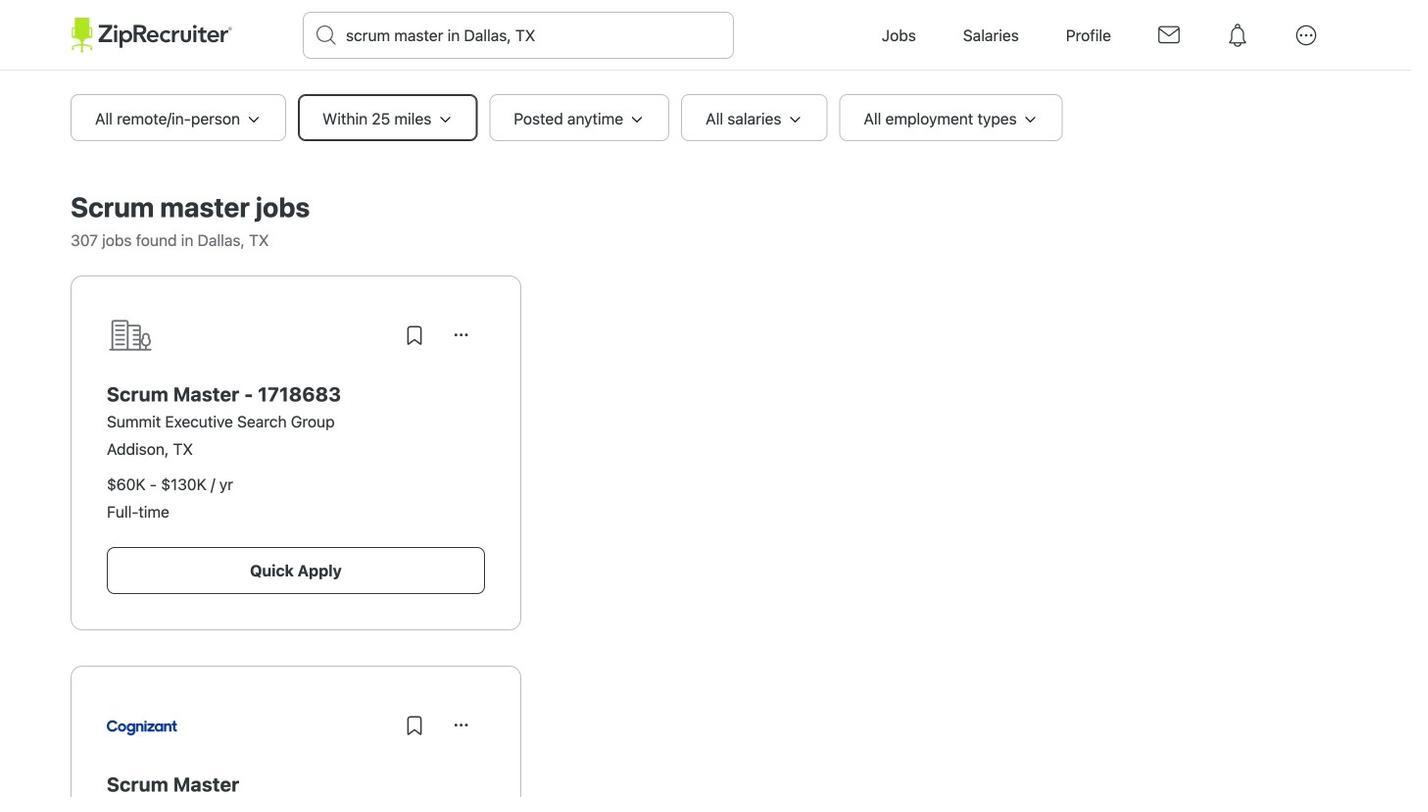 Task type: describe. For each thing, give the bounding box(es) containing it.
menu image
[[1284, 13, 1329, 58]]

scrum master element
[[107, 772, 485, 796]]

save job for later image for scrum master - 1718683 element
[[403, 324, 426, 347]]

scrum master image
[[107, 702, 177, 749]]

save job for later image for scrum master 'element'
[[403, 714, 426, 737]]

scrum master - 1718683 element
[[107, 382, 485, 406]]

ziprecruiter image
[[71, 18, 232, 53]]

notifications image
[[1216, 13, 1261, 58]]



Task type: locate. For each thing, give the bounding box(es) containing it.
2 save job for later image from the top
[[403, 714, 426, 737]]

1 save job for later image from the top
[[403, 324, 426, 347]]

job card menu element
[[438, 722, 485, 741]]

0 vertical spatial save job for later image
[[403, 324, 426, 347]]

1 vertical spatial save job for later image
[[403, 714, 426, 737]]

main element
[[71, 0, 1341, 71]]

None button
[[438, 312, 485, 359]]

save job for later image
[[403, 324, 426, 347], [403, 714, 426, 737]]

Search job title or keyword search field
[[304, 13, 733, 58]]



Task type: vqa. For each thing, say whether or not it's contained in the screenshot.
Save job for later image
yes



